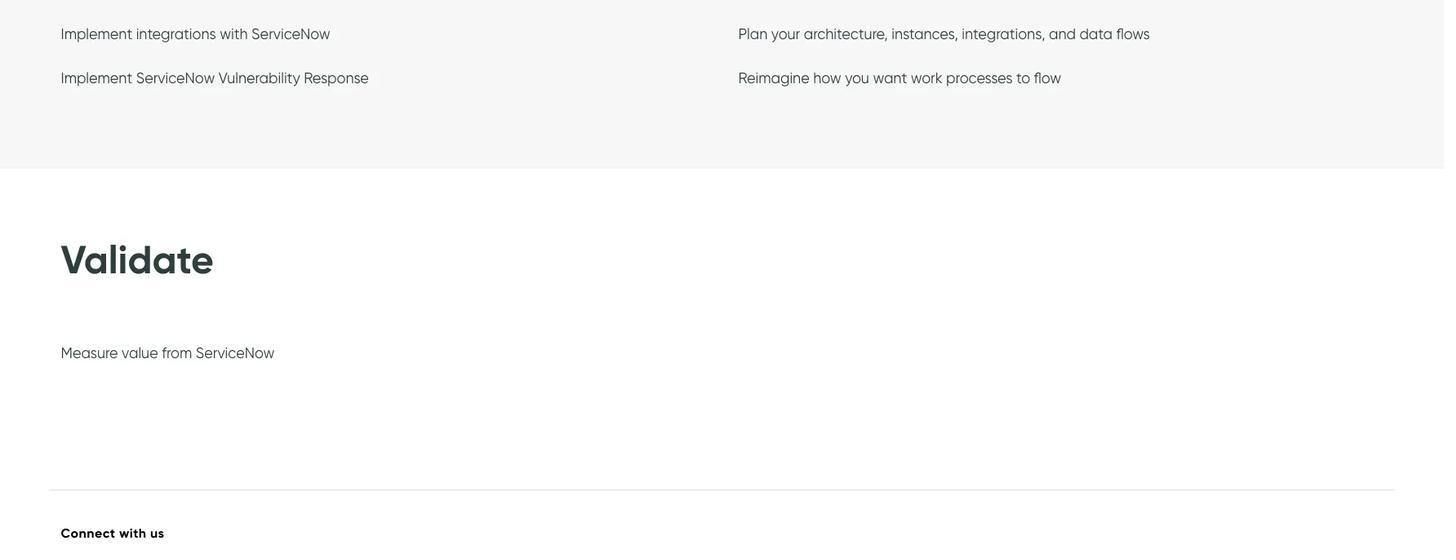 Task type: vqa. For each thing, say whether or not it's contained in the screenshot.
To
yes



Task type: describe. For each thing, give the bounding box(es) containing it.
reimagine how you want work processes to flow
[[738, 69, 1062, 87]]

your
[[771, 25, 800, 43]]

1 vertical spatial with
[[119, 525, 147, 541]]

and
[[1049, 25, 1076, 43]]

servicenow inside implement servicenow vulnerability response link
[[136, 69, 215, 87]]

connect with us
[[61, 525, 165, 541]]

reimagine how you want work processes to flow link
[[738, 69, 1062, 91]]

value
[[122, 344, 158, 362]]

how
[[813, 69, 841, 87]]

us
[[150, 525, 165, 541]]

implement integrations with servicenow link
[[61, 25, 330, 47]]

implement integrations with servicenow
[[61, 25, 330, 43]]

measure value from servicenow
[[61, 344, 275, 362]]

connect
[[61, 525, 115, 541]]

measure value from servicenow link
[[61, 344, 275, 366]]

implement for implement servicenow vulnerability response
[[61, 69, 132, 87]]

response
[[304, 69, 369, 87]]



Task type: locate. For each thing, give the bounding box(es) containing it.
1 vertical spatial implement
[[61, 69, 132, 87]]

servicenow
[[252, 25, 330, 43], [136, 69, 215, 87], [196, 344, 275, 362]]

servicenow for with
[[252, 25, 330, 43]]

validate
[[61, 236, 214, 284]]

implement
[[61, 25, 132, 43], [61, 69, 132, 87]]

implement servicenow vulnerability response link
[[61, 69, 369, 91]]

0 horizontal spatial with
[[119, 525, 147, 541]]

want
[[873, 69, 907, 87]]

flow
[[1034, 69, 1062, 87]]

integrations
[[136, 25, 216, 43]]

servicenow up vulnerability
[[252, 25, 330, 43]]

processes
[[946, 69, 1013, 87]]

servicenow right from
[[196, 344, 275, 362]]

plan
[[738, 25, 768, 43]]

1 implement from the top
[[61, 25, 132, 43]]

1 vertical spatial servicenow
[[136, 69, 215, 87]]

with
[[220, 25, 248, 43], [119, 525, 147, 541]]

with inside 'link'
[[220, 25, 248, 43]]

servicenow down integrations
[[136, 69, 215, 87]]

plan your architecture, instances, integrations, and data flows link
[[738, 25, 1150, 47]]

0 vertical spatial servicenow
[[252, 25, 330, 43]]

implement inside 'link'
[[61, 25, 132, 43]]

you
[[845, 69, 869, 87]]

to
[[1016, 69, 1030, 87]]

with up implement servicenow vulnerability response
[[220, 25, 248, 43]]

implement servicenow vulnerability response
[[61, 69, 369, 87]]

servicenow inside implement integrations with servicenow 'link'
[[252, 25, 330, 43]]

architecture,
[[804, 25, 888, 43]]

data
[[1080, 25, 1113, 43]]

1 horizontal spatial with
[[220, 25, 248, 43]]

integrations,
[[962, 25, 1045, 43]]

flows
[[1116, 25, 1150, 43]]

0 vertical spatial implement
[[61, 25, 132, 43]]

vulnerability
[[219, 69, 300, 87]]

servicenow for from
[[196, 344, 275, 362]]

implement for implement integrations with servicenow
[[61, 25, 132, 43]]

plan your architecture, instances, integrations, and data flows
[[738, 25, 1150, 43]]

reimagine
[[738, 69, 810, 87]]

from
[[162, 344, 192, 362]]

servicenow inside measure value from servicenow link
[[196, 344, 275, 362]]

2 vertical spatial servicenow
[[196, 344, 275, 362]]

work
[[911, 69, 943, 87]]

with left us
[[119, 525, 147, 541]]

0 vertical spatial with
[[220, 25, 248, 43]]

instances,
[[892, 25, 958, 43]]

2 implement from the top
[[61, 69, 132, 87]]

measure
[[61, 344, 118, 362]]



